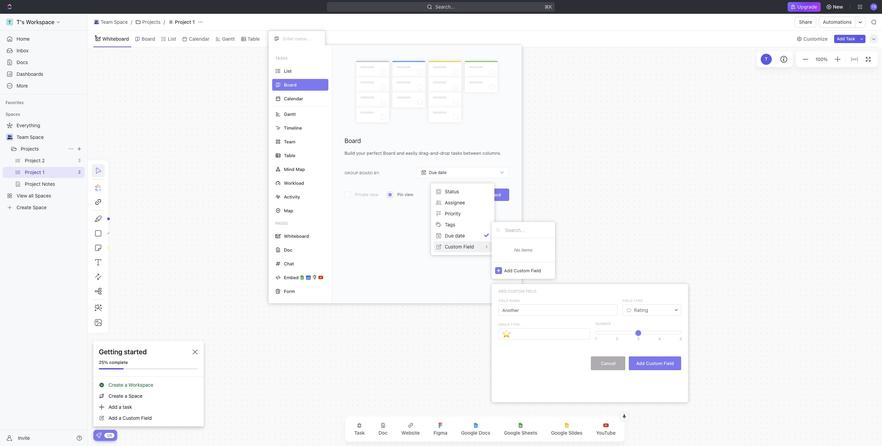 Task type: describe. For each thing, give the bounding box(es) containing it.
no
[[515, 247, 521, 253]]

docs inside the sidebar navigation
[[17, 59, 28, 65]]

⌘k
[[545, 4, 553, 10]]

projects link inside the sidebar navigation
[[21, 143, 66, 155]]

dashboards link
[[3, 69, 85, 80]]

add a custom field
[[109, 415, 152, 421]]

sidebar navigation
[[0, 14, 88, 446]]

timeline
[[284, 125, 302, 131]]

dashboards
[[17, 71, 43, 77]]

a for task
[[119, 404, 121, 410]]

tags
[[445, 222, 456, 228]]

spaces
[[6, 112, 20, 117]]

field name
[[499, 299, 520, 303]]

google docs button
[[456, 419, 496, 440]]

doc inside button
[[379, 430, 388, 436]]

getting
[[99, 348, 123, 356]]

create a space
[[109, 393, 143, 399]]

share
[[800, 19, 813, 25]]

youtube button
[[591, 419, 622, 440]]

by:
[[374, 171, 380, 175]]

0 vertical spatial list
[[168, 36, 176, 42]]

type for emoji type ⭐
[[511, 322, 520, 326]]

25% complete
[[99, 360, 128, 365]]

Enter name... text field
[[499, 305, 618, 316]]

form
[[284, 289, 295, 294]]

1 horizontal spatial list
[[284, 68, 292, 74]]

google for google docs
[[462, 430, 478, 436]]

group
[[345, 171, 359, 175]]

t
[[766, 56, 768, 62]]

embed
[[284, 275, 299, 280]]

figma button
[[429, 419, 453, 440]]

new button
[[824, 1, 848, 12]]

custom down no items
[[514, 268, 530, 273]]

date for due date button
[[456, 233, 465, 239]]

2 / from the left
[[164, 19, 165, 25]]

view button
[[269, 34, 291, 44]]

0 vertical spatial gantt
[[222, 36, 235, 42]]

0 horizontal spatial map
[[284, 208, 293, 213]]

1 horizontal spatial projects link
[[134, 18, 162, 26]]

1 horizontal spatial team space link
[[92, 18, 130, 26]]

add custom field button
[[492, 262, 556, 279]]

gantt link
[[221, 34, 235, 44]]

chat
[[284, 261, 294, 266]]

custom inside button
[[647, 361, 663, 366]]

1 horizontal spatial projects
[[142, 19, 161, 25]]

2
[[616, 337, 619, 341]]

status
[[445, 189, 460, 195]]

slides
[[569, 430, 583, 436]]

view
[[278, 36, 289, 42]]

priority
[[445, 211, 461, 217]]

project
[[175, 19, 191, 25]]

rating
[[635, 307, 649, 313]]

google slides button
[[546, 419, 589, 440]]

0 horizontal spatial team space link
[[17, 132, 83, 143]]

100%
[[816, 56, 828, 62]]

assignee
[[445, 200, 466, 206]]

automations button
[[820, 17, 856, 27]]

status button
[[434, 186, 492, 197]]

add custom field inside dropdown button
[[505, 268, 542, 273]]

board
[[360, 171, 373, 175]]

tree inside the sidebar navigation
[[3, 120, 85, 213]]

0 vertical spatial calendar
[[189, 36, 210, 42]]

invite
[[18, 435, 30, 441]]

mind map
[[284, 166, 305, 172]]

add a task
[[109, 404, 132, 410]]

emoji
[[499, 322, 510, 326]]

search...
[[436, 4, 455, 10]]

board link
[[140, 34, 155, 44]]

create for create a workspace
[[109, 382, 123, 388]]

project 1
[[175, 19, 195, 25]]

custom down task
[[123, 415, 140, 421]]

activity
[[284, 194, 300, 200]]

google sheets
[[505, 430, 538, 436]]

view button
[[269, 31, 291, 47]]

cancel button
[[592, 357, 626, 370]]

3
[[638, 337, 640, 341]]

user group image inside tree
[[7, 135, 12, 139]]

create for create a space
[[109, 393, 123, 399]]

task inside "button"
[[847, 36, 856, 41]]

due for due date button
[[445, 233, 454, 239]]

2 vertical spatial space
[[129, 393, 143, 399]]

1 horizontal spatial team
[[101, 19, 113, 25]]

table link
[[246, 34, 260, 44]]

0 horizontal spatial 1
[[193, 19, 195, 25]]

no items
[[515, 247, 533, 253]]

upgrade link
[[789, 2, 821, 12]]

1 vertical spatial 1
[[595, 337, 597, 341]]

youtube
[[597, 430, 616, 436]]

custom down due date button
[[445, 244, 463, 250]]

close image
[[193, 350, 198, 355]]

doc button
[[373, 419, 393, 440]]

customize
[[804, 36, 828, 42]]

cancel
[[602, 361, 616, 366]]

task
[[123, 404, 132, 410]]

add custom field button
[[630, 357, 682, 370]]

task button
[[349, 419, 371, 440]]

4
[[659, 337, 662, 341]]

home
[[17, 36, 30, 42]]

add task
[[838, 36, 856, 41]]

assignee button
[[434, 197, 492, 208]]

due for due date dropdown button
[[429, 170, 437, 175]]

user group image inside team space link
[[94, 20, 99, 24]]



Task type: vqa. For each thing, say whether or not it's contained in the screenshot.
spaces
yes



Task type: locate. For each thing, give the bounding box(es) containing it.
calendar link
[[188, 34, 210, 44]]

home link
[[3, 33, 85, 44]]

add custom field down no items
[[505, 268, 542, 273]]

type inside emoji type ⭐
[[511, 322, 520, 326]]

1 vertical spatial team space link
[[17, 132, 83, 143]]

google docs
[[462, 430, 491, 436]]

date up custom field
[[456, 233, 465, 239]]

5
[[680, 337, 683, 341]]

projects
[[142, 19, 161, 25], [21, 146, 39, 152]]

0 vertical spatial task
[[847, 36, 856, 41]]

mind
[[284, 166, 295, 172]]

0 horizontal spatial table
[[248, 36, 260, 42]]

1 horizontal spatial due
[[445, 233, 454, 239]]

100% button
[[815, 55, 830, 63]]

1/4
[[107, 433, 112, 438]]

2 horizontal spatial space
[[129, 393, 143, 399]]

0 horizontal spatial google
[[462, 430, 478, 436]]

1 vertical spatial whiteboard
[[284, 233, 309, 239]]

date for due date dropdown button
[[438, 170, 447, 175]]

team space up whiteboard link
[[101, 19, 128, 25]]

1 vertical spatial table
[[284, 153, 296, 158]]

1 vertical spatial gantt
[[284, 111, 296, 117]]

1 / from the left
[[131, 19, 132, 25]]

type
[[634, 299, 643, 303], [511, 322, 520, 326]]

type right the emoji on the right bottom
[[511, 322, 520, 326]]

1 vertical spatial projects
[[21, 146, 39, 152]]

a left task
[[119, 404, 121, 410]]

1 vertical spatial calendar
[[284, 96, 303, 101]]

1 horizontal spatial /
[[164, 19, 165, 25]]

1 create from the top
[[109, 382, 123, 388]]

whiteboard link
[[101, 34, 129, 44]]

due inside due date dropdown button
[[429, 170, 437, 175]]

date
[[438, 170, 447, 175], [456, 233, 465, 239]]

a
[[125, 382, 127, 388], [125, 393, 127, 399], [119, 404, 121, 410], [119, 415, 121, 421]]

list down view at the top left of page
[[284, 68, 292, 74]]

0 vertical spatial create
[[109, 382, 123, 388]]

space inside tree
[[30, 134, 44, 140]]

a for space
[[125, 393, 127, 399]]

emoji type ⭐
[[499, 322, 520, 339]]

name
[[510, 299, 520, 303]]

0 horizontal spatial gantt
[[222, 36, 235, 42]]

getting started
[[99, 348, 147, 356]]

add inside "button"
[[838, 36, 846, 41]]

0 horizontal spatial user group image
[[7, 135, 12, 139]]

space
[[114, 19, 128, 25], [30, 134, 44, 140], [129, 393, 143, 399]]

google left the slides
[[552, 430, 568, 436]]

1 vertical spatial doc
[[379, 430, 388, 436]]

1 horizontal spatial calendar
[[284, 96, 303, 101]]

0 horizontal spatial date
[[438, 170, 447, 175]]

website button
[[396, 419, 426, 440]]

0 vertical spatial docs
[[17, 59, 28, 65]]

0 horizontal spatial team
[[17, 134, 29, 140]]

1 horizontal spatial table
[[284, 153, 296, 158]]

create a workspace
[[109, 382, 153, 388]]

table up mind
[[284, 153, 296, 158]]

1 right project
[[193, 19, 195, 25]]

date inside dropdown button
[[438, 170, 447, 175]]

add custom field up the name
[[499, 289, 537, 294]]

due date up status
[[429, 170, 447, 175]]

add custom field inside button
[[637, 361, 675, 366]]

favorites
[[6, 100, 24, 105]]

workload
[[284, 180, 304, 186]]

0 horizontal spatial projects
[[21, 146, 39, 152]]

a for custom
[[119, 415, 121, 421]]

items
[[522, 247, 533, 253]]

due date for due date dropdown button
[[429, 170, 447, 175]]

website
[[402, 430, 420, 436]]

0 horizontal spatial calendar
[[189, 36, 210, 42]]

0 vertical spatial whiteboard
[[102, 36, 129, 42]]

figma
[[434, 430, 448, 436]]

gantt left table link in the top of the page
[[222, 36, 235, 42]]

whiteboard
[[102, 36, 129, 42], [284, 233, 309, 239]]

Search... text field
[[506, 225, 552, 235]]

0 vertical spatial map
[[296, 166, 305, 172]]

due date inside dropdown button
[[429, 170, 447, 175]]

1 vertical spatial type
[[511, 322, 520, 326]]

1 horizontal spatial space
[[114, 19, 128, 25]]

0 vertical spatial projects
[[142, 19, 161, 25]]

add task button
[[835, 35, 859, 43]]

1 vertical spatial date
[[456, 233, 465, 239]]

0 vertical spatial team space
[[101, 19, 128, 25]]

0 vertical spatial team space link
[[92, 18, 130, 26]]

docs
[[17, 59, 28, 65], [479, 430, 491, 436]]

2 vertical spatial add custom field
[[637, 361, 675, 366]]

custom field
[[445, 244, 474, 250]]

team space link
[[92, 18, 130, 26], [17, 132, 83, 143]]

0 vertical spatial due date
[[429, 170, 447, 175]]

complete
[[109, 360, 128, 365]]

0 horizontal spatial task
[[355, 430, 365, 436]]

1 horizontal spatial google
[[505, 430, 521, 436]]

a up task
[[125, 393, 127, 399]]

custom field button
[[434, 241, 492, 252]]

table right 'gantt' link
[[248, 36, 260, 42]]

0 vertical spatial add custom field
[[505, 268, 542, 273]]

list down project 1 link
[[168, 36, 176, 42]]

inbox link
[[3, 45, 85, 56]]

0 horizontal spatial type
[[511, 322, 520, 326]]

number
[[596, 322, 611, 326]]

onboarding checklist button element
[[96, 433, 102, 438]]

0 vertical spatial date
[[438, 170, 447, 175]]

2 horizontal spatial google
[[552, 430, 568, 436]]

add inside button
[[637, 361, 645, 366]]

field inside button
[[664, 361, 675, 366]]

map right mind
[[296, 166, 305, 172]]

0 horizontal spatial due
[[429, 170, 437, 175]]

1 vertical spatial map
[[284, 208, 293, 213]]

0 horizontal spatial whiteboard
[[102, 36, 129, 42]]

customize button
[[795, 34, 831, 44]]

list link
[[167, 34, 176, 44]]

due date button
[[417, 167, 510, 178]]

type for field type
[[634, 299, 643, 303]]

create up add a task
[[109, 393, 123, 399]]

google slides
[[552, 430, 583, 436]]

board
[[142, 36, 155, 42], [345, 137, 361, 145], [488, 192, 501, 198]]

Enter name... field
[[282, 36, 320, 42]]

google sheets button
[[499, 419, 543, 440]]

favorites button
[[3, 99, 26, 107]]

0 vertical spatial doc
[[284, 247, 293, 253]]

1 horizontal spatial gantt
[[284, 111, 296, 117]]

1 horizontal spatial team space
[[101, 19, 128, 25]]

add
[[838, 36, 846, 41], [505, 268, 513, 273], [499, 289, 507, 294], [637, 361, 645, 366], [109, 404, 118, 410], [109, 415, 118, 421]]

2 vertical spatial board
[[488, 192, 501, 198]]

team up whiteboard link
[[101, 19, 113, 25]]

google left sheets on the right bottom
[[505, 430, 521, 436]]

1 horizontal spatial type
[[634, 299, 643, 303]]

2 horizontal spatial board
[[488, 192, 501, 198]]

type up rating
[[634, 299, 643, 303]]

priority button
[[434, 208, 492, 219]]

team down spaces
[[17, 134, 29, 140]]

1 horizontal spatial doc
[[379, 430, 388, 436]]

google inside button
[[505, 430, 521, 436]]

0 horizontal spatial projects link
[[21, 143, 66, 155]]

1 horizontal spatial map
[[296, 166, 305, 172]]

google for google slides
[[552, 430, 568, 436]]

0 horizontal spatial docs
[[17, 59, 28, 65]]

tree containing team space
[[3, 120, 85, 213]]

0 vertical spatial type
[[634, 299, 643, 303]]

task inside button
[[355, 430, 365, 436]]

1 vertical spatial docs
[[479, 430, 491, 436]]

1 horizontal spatial date
[[456, 233, 465, 239]]

due date
[[429, 170, 447, 175], [445, 233, 465, 239]]

google right the 'figma' on the bottom of page
[[462, 430, 478, 436]]

1 vertical spatial list
[[284, 68, 292, 74]]

team space down spaces
[[17, 134, 44, 140]]

0 horizontal spatial board
[[142, 36, 155, 42]]

due inside due date button
[[445, 233, 454, 239]]

1 horizontal spatial user group image
[[94, 20, 99, 24]]

0 horizontal spatial team space
[[17, 134, 44, 140]]

team space inside tree
[[17, 134, 44, 140]]

workspace
[[129, 382, 153, 388]]

share button
[[796, 17, 817, 28]]

user group image
[[94, 20, 99, 24], [7, 135, 12, 139]]

0 vertical spatial user group image
[[94, 20, 99, 24]]

date inside button
[[456, 233, 465, 239]]

1 vertical spatial team space
[[17, 134, 44, 140]]

a for workspace
[[125, 382, 127, 388]]

projects inside tree
[[21, 146, 39, 152]]

doc right task button
[[379, 430, 388, 436]]

whiteboard left board link
[[102, 36, 129, 42]]

due date button
[[434, 230, 492, 241]]

⭐ button
[[499, 328, 591, 340]]

1 vertical spatial board
[[345, 137, 361, 145]]

team down 'timeline'
[[284, 139, 296, 144]]

1 vertical spatial projects link
[[21, 143, 66, 155]]

date up status
[[438, 170, 447, 175]]

tree
[[3, 120, 85, 213]]

due date for due date button
[[445, 233, 465, 239]]

a down add a task
[[119, 415, 121, 421]]

custom down 4
[[647, 361, 663, 366]]

calendar up 'timeline'
[[284, 96, 303, 101]]

google for google sheets
[[505, 430, 521, 436]]

doc up the chat
[[284, 247, 293, 253]]

1 horizontal spatial task
[[847, 36, 856, 41]]

0 horizontal spatial space
[[30, 134, 44, 140]]

1 vertical spatial due
[[445, 233, 454, 239]]

3 google from the left
[[552, 430, 568, 436]]

1 horizontal spatial whiteboard
[[284, 233, 309, 239]]

2 create from the top
[[109, 393, 123, 399]]

0 horizontal spatial /
[[131, 19, 132, 25]]

team
[[101, 19, 113, 25], [17, 134, 29, 140], [284, 139, 296, 144]]

docs inside google docs button
[[479, 430, 491, 436]]

1 vertical spatial due date
[[445, 233, 465, 239]]

started
[[124, 348, 147, 356]]

0 vertical spatial 1
[[193, 19, 195, 25]]

1 vertical spatial create
[[109, 393, 123, 399]]

2 horizontal spatial team
[[284, 139, 296, 144]]

gantt up 'timeline'
[[284, 111, 296, 117]]

0 vertical spatial due
[[429, 170, 437, 175]]

custom up the name
[[508, 289, 525, 294]]

1 vertical spatial user group image
[[7, 135, 12, 139]]

tags button
[[434, 219, 492, 230]]

add custom field down 4
[[637, 361, 675, 366]]

add inside dropdown button
[[505, 268, 513, 273]]

create up create a space
[[109, 382, 123, 388]]

0 horizontal spatial list
[[168, 36, 176, 42]]

add custom field
[[505, 268, 542, 273], [499, 289, 537, 294], [637, 361, 675, 366]]

calendar down project 1
[[189, 36, 210, 42]]

1 horizontal spatial board
[[345, 137, 361, 145]]

0 vertical spatial projects link
[[134, 18, 162, 26]]

list
[[168, 36, 176, 42], [284, 68, 292, 74]]

upgrade
[[798, 4, 818, 10]]

team inside tree
[[17, 134, 29, 140]]

1 vertical spatial space
[[30, 134, 44, 140]]

2 google from the left
[[505, 430, 521, 436]]

0 vertical spatial board
[[142, 36, 155, 42]]

map down activity
[[284, 208, 293, 213]]

1 horizontal spatial 1
[[595, 337, 597, 341]]

rating button
[[624, 304, 682, 316]]

0 vertical spatial table
[[248, 36, 260, 42]]

new
[[834, 4, 844, 10]]

whiteboard up the chat
[[284, 233, 309, 239]]

task left doc button
[[355, 430, 365, 436]]

onboarding checklist button image
[[96, 433, 102, 438]]

0 vertical spatial space
[[114, 19, 128, 25]]

1 horizontal spatial docs
[[479, 430, 491, 436]]

1 down number
[[595, 337, 597, 341]]

doc
[[284, 247, 293, 253], [379, 430, 388, 436]]

1 vertical spatial task
[[355, 430, 365, 436]]

inbox
[[17, 48, 29, 53]]

due date up custom field
[[445, 233, 465, 239]]

sheets
[[522, 430, 538, 436]]

automations
[[824, 19, 853, 25]]

projects link
[[134, 18, 162, 26], [21, 143, 66, 155]]

1 google from the left
[[462, 430, 478, 436]]

task down the automations 'button'
[[847, 36, 856, 41]]

a up create a space
[[125, 382, 127, 388]]

table inside table link
[[248, 36, 260, 42]]

1 vertical spatial add custom field
[[499, 289, 537, 294]]

0 horizontal spatial doc
[[284, 247, 293, 253]]

project 1 link
[[166, 18, 197, 26]]

due date inside button
[[445, 233, 465, 239]]



